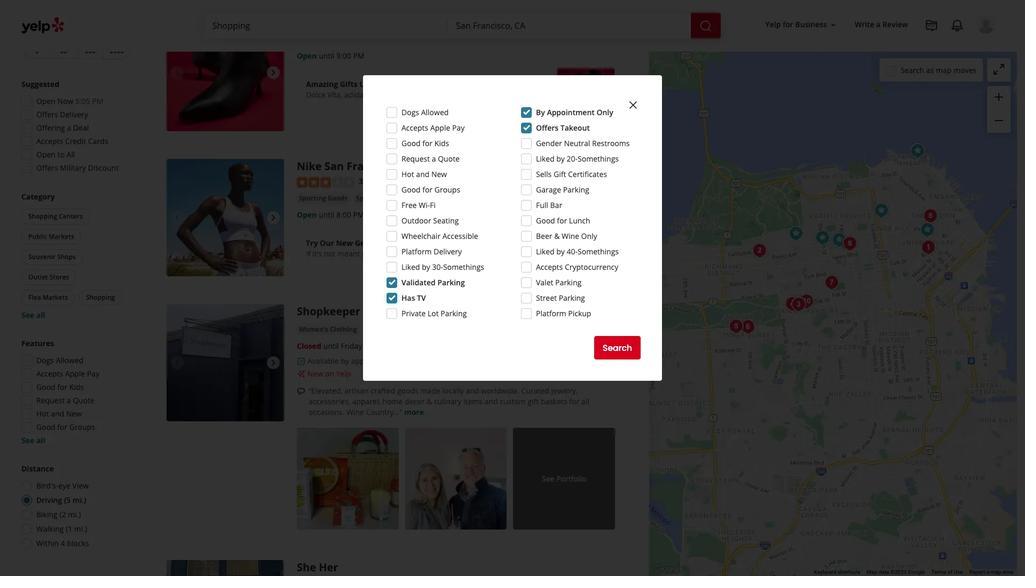 Task type: locate. For each thing, give the bounding box(es) containing it.
keyboard shortcuts
[[814, 570, 861, 576]]

0 horizontal spatial hot and new
[[36, 409, 82, 419]]

souvenir shops
[[28, 253, 76, 262]]

all down flea
[[36, 310, 45, 320]]

good for kids
[[402, 138, 449, 148], [36, 382, 84, 393]]

2 vertical spatial somethings
[[443, 262, 484, 272]]

map
[[867, 570, 878, 576]]

1 vertical spatial delivery
[[434, 247, 462, 257]]

see down flea
[[21, 310, 34, 320]]

to left all
[[57, 150, 65, 160]]

1 vertical spatial hot
[[36, 409, 49, 419]]

liked down beer
[[536, 247, 555, 257]]

outlet
[[28, 273, 48, 282]]

wine up 40-
[[562, 231, 579, 241]]

markets for public markets
[[49, 232, 74, 241]]

0 vertical spatial stores
[[405, 35, 425, 44]]

nike san francisco image inside the map region
[[917, 219, 938, 241]]

0 horizontal spatial accepts apple pay
[[36, 369, 99, 379]]

mi.) right (5
[[73, 496, 86, 506]]

good for groups up distance
[[36, 422, 95, 433]]

liked down the it
[[402, 262, 420, 272]]

souvenir
[[28, 253, 56, 262]]

meant
[[338, 249, 360, 259]]

0 horizontal spatial apple
[[65, 369, 85, 379]]

open for open until 9:00 pm
[[297, 51, 317, 61]]

offers delivery
[[36, 109, 88, 120]]

map
[[936, 65, 952, 75], [991, 570, 1002, 576]]

0 vertical spatial see all button
[[21, 310, 45, 320]]

somethings for 30-
[[443, 262, 484, 272]]

somethings for 40-
[[578, 247, 619, 257]]

accepts apple pay
[[402, 123, 465, 133], [36, 369, 99, 379]]

she her image
[[829, 229, 850, 251]]

accepts
[[402, 123, 428, 133], [36, 136, 63, 146], [536, 262, 563, 272], [36, 369, 63, 379]]

good for groups up fi
[[402, 185, 460, 195]]

pm right 5:05
[[92, 96, 103, 106]]

goods
[[397, 386, 419, 397]]

1 horizontal spatial request a quote
[[402, 154, 460, 164]]

1 horizontal spatial nike san francisco image
[[917, 219, 938, 241]]

1 horizontal spatial groups
[[435, 185, 460, 195]]

0 vertical spatial until
[[319, 51, 335, 61]]

0 vertical spatial hot and new
[[402, 169, 447, 179]]

1 vertical spatial pm
[[92, 96, 103, 106]]

moves
[[954, 65, 977, 75]]

shoe stores link up outdoor
[[401, 193, 443, 204]]

slideshow element for nike
[[167, 159, 284, 277]]

foggy notion image
[[749, 240, 770, 261]]

closed
[[297, 342, 322, 352]]

pm for open until 8:00 pm
[[353, 210, 364, 220]]

pay inside search dialog
[[452, 123, 465, 133]]

yelp for business button
[[761, 15, 842, 34]]

somethings down days.
[[443, 262, 484, 272]]

rare device image
[[821, 272, 843, 293]]

good down features
[[36, 382, 55, 393]]

accepts apple pay down features
[[36, 369, 99, 379]]

nordstrom rack - daly city image
[[167, 14, 284, 132]]

0 vertical spatial shopping
[[28, 212, 57, 221]]

0 vertical spatial offers
[[36, 109, 58, 120]]

yelp left business
[[766, 19, 781, 30]]

next image
[[267, 66, 280, 79]]

1 vertical spatial shoe stores link
[[401, 193, 443, 204]]

shoe for sunglasses
[[388, 35, 403, 44]]

0 vertical spatial somethings
[[578, 154, 619, 164]]

new inside group
[[66, 409, 82, 419]]

1 vertical spatial shoe stores button
[[401, 193, 443, 204]]

1 vertical spatial dogs allowed
[[36, 356, 84, 366]]

shopping right flea markets
[[86, 293, 115, 302]]

shopkeeper
[[297, 305, 360, 319]]

shoe stores link
[[386, 34, 427, 45], [401, 193, 443, 204]]

open to all
[[36, 150, 75, 160]]

open left all
[[36, 150, 56, 160]]

see all button down flea
[[21, 310, 45, 320]]

1 vertical spatial next image
[[267, 357, 280, 370]]

to left be,
[[362, 249, 369, 259]]

wine
[[562, 231, 579, 241], [347, 408, 364, 418]]

portfolio
[[557, 474, 587, 484]]

0 vertical spatial map
[[936, 65, 952, 75]]

kids
[[435, 138, 449, 148], [69, 382, 84, 393]]

gifts
[[340, 79, 358, 89]]

good up beer
[[536, 216, 555, 226]]

3 star rating image
[[297, 177, 355, 188]]

1 horizontal spatial yelp
[[766, 19, 781, 30]]

closed until friday
[[297, 342, 362, 352]]

groups
[[435, 185, 460, 195], [69, 422, 95, 433]]

0 vertical spatial markets
[[49, 232, 74, 241]]

mi.)
[[73, 496, 86, 506], [68, 510, 81, 520], [74, 524, 87, 535]]

pm inside group
[[92, 96, 103, 106]]

her
[[319, 561, 338, 575]]

& right beer
[[554, 231, 560, 241]]

1 horizontal spatial delivery
[[434, 247, 462, 257]]

2 vertical spatial all
[[36, 436, 45, 446]]

5:05
[[75, 96, 90, 106]]

good up 'free'
[[402, 185, 421, 195]]

dogs down spade
[[402, 107, 419, 118]]

open now 5:05 pm
[[36, 96, 103, 106]]

expand map image
[[993, 63, 1006, 76]]

0 vertical spatial shoe
[[388, 35, 403, 44]]

delivery inside group
[[60, 109, 88, 120]]

3 slideshow element from the top
[[167, 305, 284, 422]]

offers down "open to all"
[[36, 163, 58, 173]]

all for category
[[36, 310, 45, 320]]

shoe stores button right sunglasses link
[[386, 34, 427, 45]]

0 horizontal spatial platform
[[402, 247, 432, 257]]

1 vertical spatial accepts apple pay
[[36, 369, 99, 379]]

1 vertical spatial request
[[36, 396, 65, 406]]

1 horizontal spatial hot
[[402, 169, 414, 179]]

good for kids down features
[[36, 382, 84, 393]]

stores for sports wear
[[421, 194, 441, 203]]

price group
[[21, 26, 132, 61]]

0 vertical spatial shoe stores
[[388, 35, 425, 44]]

0 vertical spatial allowed
[[421, 107, 449, 118]]

0 vertical spatial apple
[[430, 123, 450, 133]]

delivery inside search dialog
[[434, 247, 462, 257]]

accepts down offering
[[36, 136, 63, 146]]

0 horizontal spatial hot
[[36, 409, 49, 419]]

free
[[402, 200, 417, 210]]

1 vertical spatial hot and new
[[36, 409, 82, 419]]

parking for street parking
[[559, 293, 585, 303]]

street
[[536, 293, 557, 303]]

open down accessories button
[[297, 51, 317, 61]]

0 vertical spatial request a quote
[[402, 154, 460, 164]]

0 horizontal spatial allowed
[[56, 356, 84, 366]]

zoom out image
[[993, 114, 1006, 127]]

new inside amazing gifts under $50 dolce vita, adidas and kate spade new york.
[[426, 90, 441, 100]]

map left error
[[991, 570, 1002, 576]]

all up distance
[[36, 436, 45, 446]]

1 see all from the top
[[21, 310, 45, 320]]

1 previous image from the top
[[171, 66, 184, 79]]

close image
[[627, 99, 640, 112]]

until for shopkeeper
[[323, 342, 339, 352]]

0 vertical spatial platform
[[402, 247, 432, 257]]

slideshow element for shopkeeper
[[167, 305, 284, 422]]

group containing category
[[19, 192, 132, 321]]

a inside dialog
[[432, 154, 436, 164]]

previous image for open until 9:00 pm
[[171, 66, 184, 79]]

markets right flea
[[43, 293, 68, 302]]

0 vertical spatial dogs
[[402, 107, 419, 118]]

by appointment only
[[536, 107, 614, 118]]

2 vertical spatial until
[[323, 342, 339, 352]]

sporting
[[299, 194, 326, 203]]

0 vertical spatial see all
[[21, 310, 45, 320]]

request a quote inside search dialog
[[402, 154, 460, 164]]

2 vertical spatial liked
[[402, 262, 420, 272]]

love on haight image
[[796, 291, 817, 312]]

1 horizontal spatial kids
[[435, 138, 449, 148]]

open for open now 5:05 pm
[[36, 96, 56, 106]]

shoe stores button up outdoor
[[401, 193, 443, 204]]

dogs allowed down features
[[36, 356, 84, 366]]

neutral
[[564, 138, 590, 148]]

the san francisco sock market at pier 39 image
[[907, 140, 929, 162]]

2 see all from the top
[[21, 436, 45, 446]]

see left portfolio
[[542, 474, 555, 484]]

2 vertical spatial offers
[[36, 163, 58, 173]]

$$$$
[[109, 46, 124, 56]]

user actions element
[[757, 13, 1011, 79]]

0 horizontal spatial map
[[936, 65, 952, 75]]

1 vertical spatial shopping
[[86, 293, 115, 302]]

platform for platform pickup
[[536, 309, 566, 319]]

has tv
[[402, 293, 426, 303]]

accepts apple pay down york.
[[402, 123, 465, 133]]

liked for liked by 30-somethings
[[402, 262, 420, 272]]

offers for gender neutral restrooms
[[536, 123, 559, 133]]

allowed
[[421, 107, 449, 118], [56, 356, 84, 366]]

parking up pickup
[[559, 293, 585, 303]]

biking (2 mi.)
[[36, 510, 81, 520]]

8:00
[[336, 210, 351, 220]]

markets down shopping centers button
[[49, 232, 74, 241]]

slideshow element
[[167, 14, 284, 132], [167, 159, 284, 277], [167, 305, 284, 422]]

by left '30-'
[[422, 262, 430, 272]]

shoe stores up outdoor
[[404, 194, 441, 203]]

search inside button
[[603, 342, 632, 354]]

0 horizontal spatial good for kids
[[36, 382, 84, 393]]

1 vertical spatial mi.)
[[68, 510, 81, 520]]

yelp right 'on' at the left bottom of the page
[[336, 369, 351, 379]]

good for kids inside group
[[36, 382, 84, 393]]

liked up sells at top right
[[536, 154, 555, 164]]

0 horizontal spatial kids
[[69, 382, 84, 393]]

platform down "street"
[[536, 309, 566, 319]]

only down "lunch"
[[581, 231, 597, 241]]

parking up street parking
[[556, 278, 582, 288]]

only left close image
[[597, 107, 614, 118]]

1 vertical spatial pay
[[87, 369, 99, 379]]

somethings up the certificates
[[578, 154, 619, 164]]

until down women's clothing button on the bottom of page
[[323, 342, 339, 352]]

more
[[404, 408, 424, 418]]

dogs
[[402, 107, 419, 118], [36, 356, 54, 366]]

request inside search dialog
[[402, 154, 430, 164]]

1 vertical spatial shoe
[[404, 194, 419, 203]]

map right as
[[936, 65, 952, 75]]

until left 9:00
[[319, 51, 335, 61]]

for inside yelp for business button
[[783, 19, 794, 30]]

good for kids inside search dialog
[[402, 138, 449, 148]]

beer
[[536, 231, 553, 241]]

new inside the try our new gear irl if it's not meant to be, return it within 60 days.
[[336, 238, 353, 248]]

days.
[[448, 249, 466, 259]]

0 vertical spatial previous image
[[171, 66, 184, 79]]

report
[[970, 570, 986, 576]]

shopping down category
[[28, 212, 57, 221]]

stores up outdoor seating
[[421, 194, 441, 203]]

platform down 'wheelchair'
[[402, 247, 432, 257]]

shoe down reviews)
[[404, 194, 419, 203]]

hot inside group
[[36, 409, 49, 419]]

open down sporting
[[297, 210, 317, 220]]

0 vertical spatial pay
[[452, 123, 465, 133]]

vita,
[[328, 90, 343, 100]]

yelp for business
[[766, 19, 827, 30]]

new on yelp
[[308, 369, 351, 379]]

sports
[[356, 194, 377, 203]]

see all button up distance
[[21, 436, 45, 446]]

1 vertical spatial request a quote
[[36, 396, 95, 406]]

parking down liked by 30-somethings
[[438, 278, 465, 288]]

mi.) right (1
[[74, 524, 87, 535]]

valet
[[536, 278, 554, 288]]

outdoor seating
[[402, 216, 459, 226]]

2 slideshow element from the top
[[167, 159, 284, 277]]

shoe stores right sunglasses
[[388, 35, 425, 44]]

1 vertical spatial see all button
[[21, 436, 45, 446]]

"elevated,
[[309, 386, 343, 397]]

1 vertical spatial all
[[582, 397, 590, 407]]

shoe right sunglasses
[[388, 35, 403, 44]]

search for search as map moves
[[901, 65, 925, 75]]

1 see all button from the top
[[21, 310, 45, 320]]

1 vertical spatial stores
[[421, 194, 441, 203]]

0 vertical spatial slideshow element
[[167, 14, 284, 132]]

1 horizontal spatial accepts apple pay
[[402, 123, 465, 133]]

1 horizontal spatial good for kids
[[402, 138, 449, 148]]

stores right sunglasses
[[405, 35, 425, 44]]

0 horizontal spatial quote
[[73, 396, 95, 406]]

accessories link
[[297, 34, 338, 45]]

None search field
[[204, 13, 723, 38]]

1 vertical spatial groups
[[69, 422, 95, 433]]

hot and new inside group
[[36, 409, 82, 419]]

hats
[[365, 325, 380, 335]]

accepts down features
[[36, 369, 63, 379]]

option group
[[18, 464, 132, 553]]

0 horizontal spatial search
[[603, 342, 632, 354]]

good for kids up reviews)
[[402, 138, 449, 148]]

apparel,
[[352, 397, 381, 407]]

0 horizontal spatial pay
[[87, 369, 99, 379]]

1 vertical spatial until
[[319, 210, 335, 220]]

see all up distance
[[21, 436, 45, 446]]

map for moves
[[936, 65, 952, 75]]

hats link
[[363, 325, 382, 336]]

all right baskets
[[582, 397, 590, 407]]

0 vertical spatial kids
[[435, 138, 449, 148]]

parking for validated parking
[[438, 278, 465, 288]]

pm
[[353, 51, 364, 61], [92, 96, 103, 106], [353, 210, 364, 220]]

westfield san francisco centre image
[[918, 237, 939, 258]]

somethings up the cryptocurrency
[[578, 247, 619, 257]]

1 horizontal spatial hot and new
[[402, 169, 447, 179]]

projects image
[[926, 19, 938, 32]]

1 horizontal spatial shopping
[[86, 293, 115, 302]]

see all down flea
[[21, 310, 45, 320]]

next image for shopkeeper studio
[[267, 357, 280, 370]]

30-
[[432, 262, 443, 272]]

shopkeeper studio image
[[167, 305, 284, 422]]

platform delivery
[[402, 247, 462, 257]]

good for groups inside search dialog
[[402, 185, 460, 195]]

seating
[[433, 216, 459, 226]]

parking
[[563, 185, 590, 195], [438, 278, 465, 288], [556, 278, 582, 288], [559, 293, 585, 303], [441, 309, 467, 319]]

0 vertical spatial shoe stores button
[[386, 34, 427, 45]]

cris consignment image
[[871, 200, 892, 221]]

stores right outlet
[[50, 273, 69, 282]]

dogs inside group
[[36, 356, 54, 366]]

credit
[[65, 136, 86, 146]]

0 vertical spatial dogs allowed
[[402, 107, 449, 118]]

gear
[[355, 238, 373, 248]]

1 vertical spatial liked
[[536, 247, 555, 257]]

discount
[[88, 163, 119, 173]]

hot
[[402, 169, 414, 179], [36, 409, 49, 419]]

culinary
[[434, 397, 462, 407]]

open down suggested
[[36, 96, 56, 106]]

1 horizontal spatial dogs
[[402, 107, 419, 118]]

offers up gender on the top of page
[[536, 123, 559, 133]]

apple inside group
[[65, 369, 85, 379]]

takeout
[[561, 123, 590, 133]]

mai do - san francisco image
[[839, 233, 861, 255]]

see all button for category
[[21, 310, 45, 320]]

cards
[[88, 136, 108, 146]]

1 vertical spatial quote
[[73, 396, 95, 406]]

0 vertical spatial shoe stores link
[[386, 34, 427, 45]]

by down friday
[[341, 356, 349, 367]]

wine inside search dialog
[[562, 231, 579, 241]]

delivery up liked by 30-somethings
[[434, 247, 462, 257]]

york.
[[443, 90, 461, 100]]

shoe stores link for sunglasses
[[386, 34, 427, 45]]

1 next image from the top
[[267, 212, 280, 225]]

see portfolio link
[[513, 429, 615, 530]]

clothing
[[330, 325, 357, 335]]

kids inside search dialog
[[435, 138, 449, 148]]

the love of ganesha image
[[788, 294, 809, 315]]

2 see all button from the top
[[21, 436, 45, 446]]

1 vertical spatial apple
[[65, 369, 85, 379]]

request
[[402, 154, 430, 164], [36, 396, 65, 406]]

2 previous image from the top
[[171, 212, 184, 225]]

1 vertical spatial allowed
[[56, 356, 84, 366]]

2 next image from the top
[[267, 357, 280, 370]]

wine down apparel,
[[347, 408, 364, 418]]

by left 40-
[[557, 247, 565, 257]]

0 vertical spatial wine
[[562, 231, 579, 241]]

san francisco mercantile image
[[782, 293, 803, 315]]

0 vertical spatial pm
[[353, 51, 364, 61]]

see
[[21, 310, 34, 320], [21, 436, 34, 446], [542, 474, 555, 484]]

1 vertical spatial dogs
[[36, 356, 54, 366]]

0 horizontal spatial to
[[57, 150, 65, 160]]

0 vertical spatial accepts apple pay
[[402, 123, 465, 133]]

see all for features
[[21, 436, 45, 446]]

1 vertical spatial shoe stores
[[404, 194, 441, 203]]

distance
[[21, 464, 54, 474]]

validated
[[402, 278, 436, 288]]

0 vertical spatial yelp
[[766, 19, 781, 30]]

next image
[[267, 212, 280, 225], [267, 357, 280, 370]]

keyboard shortcuts button
[[814, 569, 861, 577]]

dogs allowed down spade
[[402, 107, 449, 118]]

pm right 8:00
[[353, 210, 364, 220]]

search image
[[700, 20, 713, 32]]

offers inside search dialog
[[536, 123, 559, 133]]

she
[[297, 561, 316, 575]]

apple inside search dialog
[[430, 123, 450, 133]]

group
[[18, 79, 132, 177], [988, 86, 1011, 133], [19, 192, 132, 321], [18, 339, 132, 447]]

0 horizontal spatial request
[[36, 396, 65, 406]]

1 vertical spatial yelp
[[336, 369, 351, 379]]

previous image
[[171, 66, 184, 79], [171, 212, 184, 225]]

delivery down open now 5:05 pm
[[60, 109, 88, 120]]

mi.) right (2
[[68, 510, 81, 520]]

new inside search dialog
[[432, 169, 447, 179]]

pay inside group
[[87, 369, 99, 379]]

by left 20-
[[557, 154, 565, 164]]

map data ©2023 google
[[867, 570, 925, 576]]

sports wear button
[[354, 193, 397, 204]]

shopping for shopping
[[86, 293, 115, 302]]

eye
[[58, 481, 70, 491]]

centers
[[59, 212, 83, 221]]

made
[[421, 386, 440, 397]]

0 vertical spatial mi.)
[[73, 496, 86, 506]]

until down sporting goods button at the top of page
[[319, 210, 335, 220]]

1 horizontal spatial search
[[901, 65, 925, 75]]

see up distance
[[21, 436, 34, 446]]

shoe stores link right sunglasses link
[[386, 34, 427, 45]]

1 horizontal spatial map
[[991, 570, 1002, 576]]

anime pop image
[[920, 205, 941, 227]]

0 horizontal spatial wine
[[347, 408, 364, 418]]

0 vertical spatial quote
[[438, 154, 460, 164]]

1 vertical spatial wine
[[347, 408, 364, 418]]

1 vertical spatial slideshow element
[[167, 159, 284, 277]]

dogs down features
[[36, 356, 54, 366]]

delivery for offers delivery
[[60, 109, 88, 120]]

16 chevron down v2 image
[[829, 21, 838, 29]]

curated
[[522, 386, 549, 397]]

nike san francisco image
[[167, 159, 284, 277], [917, 219, 938, 241]]

good up reviews)
[[402, 138, 421, 148]]

offers up offering
[[36, 109, 58, 120]]

& down made
[[427, 397, 432, 407]]

pm right 9:00
[[353, 51, 364, 61]]

0 vertical spatial liked
[[536, 154, 555, 164]]

parking down sells gift certificates
[[563, 185, 590, 195]]

pay
[[452, 123, 465, 133], [87, 369, 99, 379]]

0 horizontal spatial good for groups
[[36, 422, 95, 433]]

within
[[414, 249, 436, 259]]

for inside "elevated, artisan crafted goods made locally and worldwide. curated jewelry, accessories, apparel, home decor & culinary items and custom gift baskets for all occasions. wine country…"
[[570, 397, 580, 407]]

shoe stores
[[388, 35, 425, 44], [404, 194, 441, 203]]

0 vertical spatial &
[[554, 231, 560, 241]]

next image for nike san francisco
[[267, 212, 280, 225]]

shoe stores button for sports wear
[[401, 193, 443, 204]]

0 vertical spatial next image
[[267, 212, 280, 225]]

private
[[402, 309, 426, 319]]

zoom in image
[[993, 91, 1006, 103]]

shopkeeper studio
[[297, 305, 397, 319]]

by
[[536, 107, 545, 118]]

public markets button
[[21, 229, 81, 245]]



Task type: describe. For each thing, give the bounding box(es) containing it.
francisco
[[347, 159, 397, 174]]

within
[[36, 539, 59, 549]]

& inside "elevated, artisan crafted goods made locally and worldwide. curated jewelry, accessories, apparel, home decor & culinary items and custom gift baskets for all occasions. wine country…"
[[427, 397, 432, 407]]

accepts down spade
[[402, 123, 428, 133]]

until for nike
[[319, 210, 335, 220]]

see all for category
[[21, 310, 45, 320]]

shortcuts
[[838, 570, 861, 576]]

worldwide.
[[481, 386, 520, 397]]

16 speech v2 image
[[297, 388, 306, 396]]

markets for flea markets
[[43, 293, 68, 302]]

kids inside group
[[69, 382, 84, 393]]

stores for sunglasses
[[405, 35, 425, 44]]

to inside the try our new gear irl if it's not meant to be, return it within 60 days.
[[362, 249, 369, 259]]

shopping for shopping centers
[[28, 212, 57, 221]]

and inside search dialog
[[416, 169, 430, 179]]

quote inside group
[[73, 396, 95, 406]]

wear
[[378, 194, 395, 203]]

shoe for sports wear
[[404, 194, 419, 203]]

our
[[320, 238, 334, 248]]

try our new gear irl if it's not meant to be, return it within 60 days.
[[306, 238, 466, 259]]

stores inside the outlet stores button
[[50, 273, 69, 282]]

yelp inside button
[[766, 19, 781, 30]]

groups inside search dialog
[[435, 185, 460, 195]]

liked for liked by 20-somethings
[[536, 154, 555, 164]]

sports wear
[[356, 194, 395, 203]]

shoe stores link for sports wear
[[401, 193, 443, 204]]

walking (1 mi.)
[[36, 524, 87, 535]]

accepts apple pay inside search dialog
[[402, 123, 465, 133]]

delivery for platform delivery
[[434, 247, 462, 257]]

terms of use
[[932, 570, 963, 576]]

see portfolio
[[542, 474, 587, 484]]

flea markets
[[28, 293, 68, 302]]

shoe stores button for sunglasses
[[386, 34, 427, 45]]

dogs inside search dialog
[[402, 107, 419, 118]]

garage parking
[[536, 185, 590, 195]]

liked by 20-somethings
[[536, 154, 619, 164]]

9:00
[[336, 51, 351, 61]]

previous image for open until 8:00 pm
[[171, 212, 184, 225]]

business
[[796, 19, 827, 30]]

previous image
[[171, 357, 184, 370]]

all inside "elevated, artisan crafted goods made locally and worldwide. curated jewelry, accessories, apparel, home decor & culinary items and custom gift baskets for all occasions. wine country…"
[[582, 397, 590, 407]]

0 vertical spatial to
[[57, 150, 65, 160]]

more link
[[404, 408, 424, 418]]

map for error
[[991, 570, 1002, 576]]

military
[[60, 163, 86, 173]]

parking for garage parking
[[563, 185, 590, 195]]

group containing suggested
[[18, 79, 132, 177]]

wine inside "elevated, artisan crafted goods made locally and worldwide. curated jewelry, accessories, apparel, home decor & culinary items and custom gift baskets for all occasions. wine country…"
[[347, 408, 364, 418]]

accepts credit cards
[[36, 136, 108, 146]]

platform for platform delivery
[[402, 247, 432, 257]]

irl
[[375, 238, 386, 248]]

all for features
[[36, 436, 45, 446]]

shops
[[57, 253, 76, 262]]

decor
[[405, 397, 425, 407]]

flea
[[28, 293, 41, 302]]

button down image
[[785, 223, 807, 244]]

open for open to all
[[36, 150, 56, 160]]

kate
[[385, 90, 400, 100]]

hats button
[[363, 325, 382, 336]]

platform pickup
[[536, 309, 591, 319]]

2 vertical spatial see
[[542, 474, 555, 484]]

street parking
[[536, 293, 585, 303]]

dogs allowed inside search dialog
[[402, 107, 449, 118]]

by for appointment
[[341, 356, 349, 367]]

map region
[[577, 0, 1025, 577]]

notifications image
[[951, 19, 964, 32]]

review
[[883, 19, 909, 30]]

parking for valet parking
[[556, 278, 582, 288]]

tv
[[417, 293, 426, 303]]

of
[[948, 570, 953, 576]]

price
[[21, 26, 40, 36]]

1 vertical spatial only
[[581, 231, 597, 241]]

sunglasses button
[[342, 34, 382, 45]]

mi.) for driving (5 mi.)
[[73, 496, 86, 506]]

(1
[[66, 524, 72, 535]]

accepts cryptocurrency
[[536, 262, 619, 272]]

shoe stores for sports wear
[[404, 194, 441, 203]]

open until 9:00 pm
[[297, 51, 364, 61]]

1 slideshow element from the top
[[167, 14, 284, 132]]

$ button
[[24, 43, 50, 59]]

16 new v2 image
[[297, 370, 306, 379]]

shopkeeper studio link
[[297, 305, 397, 319]]

jewelry,
[[551, 386, 578, 397]]

somethings for 20-
[[578, 154, 619, 164]]

and inside group
[[51, 409, 64, 419]]

studio
[[363, 305, 397, 319]]

quote inside search dialog
[[438, 154, 460, 164]]

request a quote inside group
[[36, 396, 95, 406]]

option group containing distance
[[18, 464, 132, 553]]

$$$
[[85, 46, 96, 56]]

groups inside group
[[69, 422, 95, 433]]

parking right 'lot' at the bottom left
[[441, 309, 467, 319]]

nest maternity image
[[812, 227, 833, 249]]

see for category
[[21, 310, 34, 320]]

accepts apple pay inside group
[[36, 369, 99, 379]]

0 horizontal spatial yelp
[[336, 369, 351, 379]]

hot and new inside search dialog
[[402, 169, 447, 179]]

search for search
[[603, 342, 632, 354]]

private lot parking
[[402, 309, 467, 319]]

souvenir shops button
[[21, 249, 83, 265]]

& inside search dialog
[[554, 231, 560, 241]]

women's
[[299, 325, 328, 335]]

cryptocurrency
[[565, 262, 619, 272]]

bird's-
[[36, 481, 58, 491]]

sporting goods
[[299, 194, 348, 203]]

be,
[[371, 249, 382, 259]]

shoe stores for sunglasses
[[388, 35, 425, 44]]

search dialog
[[0, 0, 1025, 577]]

terms
[[932, 570, 947, 576]]

liked for liked by 40-somethings
[[536, 247, 555, 257]]

hot inside search dialog
[[402, 169, 414, 179]]

see for features
[[21, 436, 34, 446]]

shopping centers button
[[21, 209, 90, 225]]

offers for offering a deal
[[36, 109, 58, 120]]

women's clothing
[[299, 325, 357, 335]]

offering a deal
[[36, 123, 89, 133]]

see all button for features
[[21, 436, 45, 446]]

by for 30-
[[422, 262, 430, 272]]

group containing features
[[18, 339, 132, 447]]

0 horizontal spatial nike san francisco image
[[167, 159, 284, 277]]

google image
[[652, 563, 687, 577]]

available by appointment
[[308, 356, 396, 367]]

items
[[464, 397, 483, 407]]

garage
[[536, 185, 561, 195]]

gender
[[536, 138, 562, 148]]

good up distance
[[36, 422, 55, 433]]

view
[[72, 481, 89, 491]]

and inside amazing gifts under $50 dolce vita, adidas and kate spade new york.
[[369, 90, 383, 100]]

open for open until 8:00 pm
[[297, 210, 317, 220]]

20-
[[567, 154, 578, 164]]

(252
[[371, 176, 387, 187]]

pm for open until 9:00 pm
[[353, 51, 364, 61]]

allowed inside group
[[56, 356, 84, 366]]

sporting goods button
[[297, 193, 350, 204]]

public markets
[[28, 232, 74, 241]]

san
[[325, 159, 344, 174]]

allowed inside search dialog
[[421, 107, 449, 118]]

she her link
[[297, 561, 338, 575]]

by for 20-
[[557, 154, 565, 164]]

nike san francisco link
[[297, 159, 397, 174]]

amazing
[[306, 79, 338, 89]]

amazing gifts under $50 dolce vita, adidas and kate spade new york.
[[306, 79, 461, 100]]

google
[[908, 570, 925, 576]]

16 available by appointment v2 image
[[297, 357, 306, 366]]

has
[[402, 293, 415, 303]]

accepts up valet
[[536, 262, 563, 272]]

my favorite image
[[737, 316, 759, 338]]

good for groups inside group
[[36, 422, 95, 433]]

0 vertical spatial only
[[597, 107, 614, 118]]

pm for open now 5:05 pm
[[92, 96, 103, 106]]

sunglasses
[[345, 35, 379, 44]]

certificates
[[568, 169, 607, 179]]

women's clothing button
[[297, 325, 359, 336]]

mi.) for biking (2 mi.)
[[68, 510, 81, 520]]

restrooms
[[592, 138, 630, 148]]

as
[[927, 65, 934, 75]]

sakura image
[[726, 316, 747, 337]]

public
[[28, 232, 47, 241]]

square
[[470, 194, 495, 204]]

request inside group
[[36, 396, 65, 406]]

available
[[308, 356, 339, 367]]

mi.) for walking (1 mi.)
[[74, 524, 87, 535]]

by for 40-
[[557, 247, 565, 257]]

custom
[[500, 397, 526, 407]]



Task type: vqa. For each thing, say whether or not it's contained in the screenshot.
1
no



